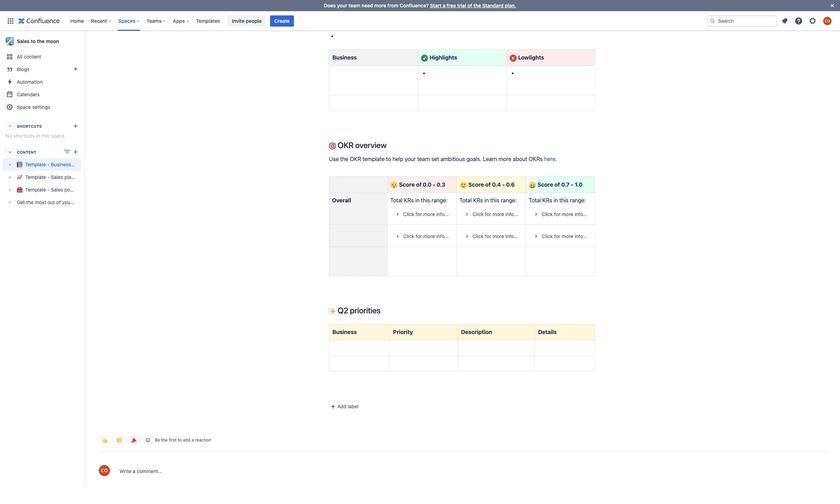 Task type: vqa. For each thing, say whether or not it's contained in the screenshot.
Primary element
no



Task type: locate. For each thing, give the bounding box(es) containing it.
collapse sidebar image
[[76, 34, 92, 48]]

to up 'content'
[[31, 38, 36, 44]]

start
[[430, 2, 442, 8]]

2 range: from the left
[[501, 198, 517, 204]]

2 template from the top
[[25, 174, 46, 180]]

0 horizontal spatial a
[[133, 469, 136, 475]]

1 horizontal spatial total
[[460, 198, 472, 204]]

Search field
[[708, 15, 778, 26]]

description
[[461, 329, 493, 335]]

q2
[[338, 306, 349, 316]]

0 vertical spatial copy image
[[386, 141, 395, 149]]

team left set at the right of the page
[[418, 156, 430, 162]]

the right 'get'
[[26, 200, 34, 206]]

create
[[274, 18, 290, 24]]

add
[[338, 404, 347, 410]]

content button
[[3, 146, 81, 158]]

total krs in this range: down score of 0.4 - 0.6
[[460, 198, 519, 204]]

click for more info...
[[404, 211, 449, 217], [473, 211, 518, 217], [542, 211, 588, 217], [404, 233, 449, 239], [473, 233, 518, 239], [542, 233, 588, 239]]

total down score of 0.7 - 1.0
[[529, 198, 541, 204]]

krs
[[404, 198, 414, 204], [474, 198, 483, 204], [543, 198, 553, 204]]

template for template - sales portal
[[25, 187, 46, 193]]

0 vertical spatial a
[[443, 2, 446, 8]]

the right use
[[341, 156, 349, 162]]

0 vertical spatial to
[[31, 38, 36, 44]]

this down shortcuts dropdown button
[[41, 133, 50, 139]]

in down shortcuts dropdown button
[[36, 133, 40, 139]]

template up template - sales portal link
[[25, 174, 46, 180]]

automation link
[[3, 76, 81, 88]]

range: down 0.6
[[501, 198, 517, 204]]

total krs in this range:
[[391, 198, 449, 204], [460, 198, 519, 204], [529, 198, 588, 204]]

1 horizontal spatial your
[[337, 2, 348, 8]]

global element
[[4, 11, 706, 31]]

2 score from the left
[[469, 182, 484, 188]]

:clap: image
[[117, 438, 122, 444]]

0 horizontal spatial team
[[73, 200, 85, 206]]

okr overview
[[336, 141, 387, 150]]

templates
[[196, 18, 220, 24]]

of left 0.0
[[416, 182, 422, 188]]

2 horizontal spatial krs
[[543, 198, 553, 204]]

does your team need more from confluence? start a free trial of the standard plan.
[[324, 2, 517, 8]]

info...
[[437, 211, 449, 217], [506, 211, 518, 217], [575, 211, 588, 217], [437, 233, 449, 239], [506, 233, 518, 239], [575, 233, 588, 239]]

1 horizontal spatial score
[[469, 182, 484, 188]]

krs down score of 0.4 - 0.6
[[474, 198, 483, 204]]

invite people button
[[228, 15, 266, 26]]

2 horizontal spatial range:
[[570, 198, 586, 204]]

:chart_with_upwards_trend: image
[[329, 9, 336, 16], [329, 9, 336, 16]]

0 horizontal spatial range:
[[432, 198, 448, 204]]

recent
[[91, 18, 107, 24]]

0 vertical spatial team
[[349, 2, 361, 8]]

1 vertical spatial to
[[386, 156, 391, 162]]

0 horizontal spatial krs
[[404, 198, 414, 204]]

to inside space element
[[31, 38, 36, 44]]

1 vertical spatial template
[[25, 174, 46, 180]]

2 total from the left
[[460, 198, 472, 204]]

3 krs from the left
[[543, 198, 553, 204]]

here
[[545, 156, 556, 162]]

:thumbsup: image
[[102, 438, 108, 444]]

set
[[432, 156, 439, 162]]

expand content image
[[394, 210, 402, 219], [532, 210, 541, 219], [394, 232, 402, 241], [463, 232, 471, 241]]

business inside tree
[[51, 162, 71, 168]]

1 vertical spatial okr
[[350, 156, 361, 162]]

:check_mark: image
[[421, 55, 428, 62], [421, 55, 428, 62]]

your down portal
[[62, 200, 72, 206]]

3 total krs in this range: from the left
[[529, 198, 588, 204]]

2 horizontal spatial your
[[405, 156, 416, 162]]

calendars
[[17, 92, 40, 97]]

this
[[41, 133, 50, 139], [421, 198, 430, 204], [491, 198, 500, 204], [560, 198, 569, 204]]

of left 0.7
[[555, 182, 560, 188]]

of for score of 0.0 - 0.3
[[416, 182, 422, 188]]

team down portal
[[73, 200, 85, 206]]

template for template - business review
[[25, 162, 46, 168]]

space inside "link"
[[86, 200, 100, 206]]

1 vertical spatial a
[[192, 438, 194, 443]]

2 vertical spatial team
[[73, 200, 85, 206]]

2 vertical spatial a
[[133, 469, 136, 475]]

team
[[349, 2, 361, 8], [418, 156, 430, 162], [73, 200, 85, 206]]

sales up get the most out of your team space on the left
[[51, 187, 63, 193]]

2 vertical spatial business
[[333, 329, 357, 335]]

to
[[31, 38, 36, 44], [386, 156, 391, 162], [178, 438, 182, 443]]

total down :frowning: image
[[391, 198, 403, 204]]

0 horizontal spatial total
[[391, 198, 403, 204]]

home link
[[68, 15, 86, 26]]

tree inside space element
[[3, 158, 100, 209]]

portal
[[64, 187, 78, 193]]

okr up use
[[338, 141, 354, 150]]

0 vertical spatial space
[[51, 133, 65, 139]]

copy image for q2 priorities
[[380, 307, 389, 315]]

copy image
[[386, 141, 395, 149], [380, 307, 389, 315]]

- left 0.6
[[503, 182, 505, 188]]

confluence?
[[400, 2, 429, 8]]

in
[[36, 133, 40, 139], [416, 198, 420, 204], [485, 198, 489, 204], [554, 198, 558, 204]]

0 vertical spatial expand content image
[[463, 210, 471, 219]]

0 vertical spatial business
[[333, 54, 357, 61]]

blogs
[[17, 66, 29, 72]]

in down score of 0.4 - 0.6
[[485, 198, 489, 204]]

3 template from the top
[[25, 187, 46, 193]]

tree containing template - business review
[[3, 158, 100, 209]]

score
[[399, 182, 415, 188], [469, 182, 484, 188], [538, 182, 554, 188]]

score for score of 0.0 - 0.3
[[399, 182, 415, 188]]

1 vertical spatial space
[[86, 200, 100, 206]]

a right add on the bottom of the page
[[192, 438, 194, 443]]

okrs
[[529, 156, 543, 162]]

:cross_mark: image
[[510, 55, 517, 62], [510, 55, 517, 62]]

total krs in this range: down score of 0.0 - 0.3
[[391, 198, 449, 204]]

2 vertical spatial sales
[[51, 187, 63, 193]]

0 horizontal spatial your
[[62, 200, 72, 206]]

your right help
[[405, 156, 416, 162]]

0 vertical spatial template
[[25, 162, 46, 168]]

1 horizontal spatial team
[[349, 2, 361, 8]]

- inside template - sales portal link
[[47, 187, 50, 193]]

2 horizontal spatial team
[[418, 156, 430, 162]]

close image
[[829, 1, 837, 10]]

1 horizontal spatial space
[[86, 200, 100, 206]]

score left 0.7
[[538, 182, 554, 188]]

template - sales portal
[[25, 187, 78, 193]]

of
[[468, 2, 473, 8], [416, 182, 422, 188], [486, 182, 491, 188], [555, 182, 560, 188], [56, 200, 61, 206]]

to left add on the bottom of the page
[[178, 438, 182, 443]]

a left free
[[443, 2, 446, 8]]

2 total krs in this range: from the left
[[460, 198, 519, 204]]

- inside template - business review link
[[47, 162, 50, 168]]

1 vertical spatial sales
[[51, 174, 63, 180]]

1 vertical spatial business
[[51, 162, 71, 168]]

business
[[333, 54, 357, 61], [51, 162, 71, 168], [333, 329, 357, 335]]

1 score from the left
[[399, 182, 415, 188]]

krs down score of 0.0 - 0.3
[[404, 198, 414, 204]]

team left need on the left top of the page
[[349, 2, 361, 8]]

this down 0.4
[[491, 198, 500, 204]]

details
[[539, 329, 557, 335]]

score of 0.4 - 0.6
[[469, 182, 515, 188]]

:smile: image
[[530, 182, 537, 189], [530, 182, 537, 189]]

does
[[324, 2, 336, 8]]

from
[[388, 2, 399, 8]]

sales up all
[[17, 38, 30, 44]]

total down :slight_smile: icon
[[460, 198, 472, 204]]

score for score of 0.4 - 0.6
[[469, 182, 484, 188]]

invite
[[232, 18, 245, 24]]

score right :frowning: icon
[[399, 182, 415, 188]]

0.4
[[492, 182, 501, 188]]

all content
[[17, 54, 41, 60]]

banner
[[0, 11, 841, 31]]

:dart: image
[[329, 143, 336, 150], [329, 143, 336, 150]]

use the okr template to help your team set ambitious goals. learn more about okrs here .
[[329, 156, 557, 162]]

a right 'write'
[[133, 469, 136, 475]]

range: down 1.0 at top
[[570, 198, 586, 204]]

0 horizontal spatial space
[[51, 133, 65, 139]]

2 vertical spatial your
[[62, 200, 72, 206]]

your right does
[[337, 2, 348, 8]]

krs down score of 0.7 - 1.0
[[543, 198, 553, 204]]

2 horizontal spatial total
[[529, 198, 541, 204]]

create a blog image
[[72, 65, 80, 73]]

1 total krs in this range: from the left
[[391, 198, 449, 204]]

template down content dropdown button
[[25, 162, 46, 168]]

help
[[393, 156, 404, 162]]

expand content image
[[463, 210, 471, 219], [532, 232, 541, 241]]

all content link
[[3, 50, 81, 63]]

a
[[443, 2, 446, 8], [192, 438, 194, 443], [133, 469, 136, 475]]

0 vertical spatial your
[[337, 2, 348, 8]]

2 horizontal spatial total krs in this range:
[[529, 198, 588, 204]]

:clap: image
[[117, 438, 122, 444]]

of inside "link"
[[56, 200, 61, 206]]

space
[[51, 133, 65, 139], [86, 200, 100, 206]]

banner containing home
[[0, 11, 841, 31]]

get
[[17, 200, 25, 206]]

1 horizontal spatial krs
[[474, 198, 483, 204]]

2 vertical spatial to
[[178, 438, 182, 443]]

for
[[416, 211, 422, 217], [485, 211, 492, 217], [555, 211, 561, 217], [416, 233, 422, 239], [485, 233, 492, 239], [555, 233, 561, 239]]

sales down template - business review
[[51, 174, 63, 180]]

comment…
[[137, 469, 162, 475]]

0 horizontal spatial score
[[399, 182, 415, 188]]

confluence image
[[18, 17, 60, 25], [18, 17, 60, 25]]

1 horizontal spatial a
[[192, 438, 194, 443]]

- up out
[[47, 187, 50, 193]]

- up template - sales planning link on the left top of the page
[[47, 162, 50, 168]]

the for reaction
[[161, 438, 168, 443]]

to left help
[[386, 156, 391, 162]]

2 horizontal spatial to
[[386, 156, 391, 162]]

first
[[169, 438, 177, 443]]

more
[[375, 2, 387, 8], [499, 156, 512, 162], [424, 211, 435, 217], [493, 211, 505, 217], [562, 211, 574, 217], [424, 233, 435, 239], [493, 233, 505, 239], [562, 233, 574, 239]]

- up template - sales portal
[[47, 174, 50, 180]]

:sparkles: image
[[329, 308, 336, 315], [329, 308, 336, 315]]

a inside button
[[133, 469, 136, 475]]

template for template - sales planning
[[25, 174, 46, 180]]

range: down the 0.3
[[432, 198, 448, 204]]

the inside "link"
[[26, 200, 34, 206]]

start a free trial of the standard plan. link
[[430, 2, 517, 8]]

trial
[[458, 2, 467, 8]]

- left 1.0 at top
[[571, 182, 574, 188]]

3 range: from the left
[[570, 198, 586, 204]]

3 score from the left
[[538, 182, 554, 188]]

:frowning: image
[[391, 182, 398, 189]]

space
[[17, 104, 31, 110]]

tree
[[3, 158, 100, 209]]

add label
[[338, 404, 359, 410]]

score right :slight_smile: icon
[[469, 182, 484, 188]]

0.7
[[562, 182, 570, 188]]

calendars link
[[3, 88, 81, 101]]

christina overa image
[[99, 466, 110, 477]]

Add label text field
[[329, 404, 383, 411]]

1 vertical spatial expand content image
[[532, 232, 541, 241]]

0 vertical spatial okr
[[338, 141, 354, 150]]

template up the most
[[25, 187, 46, 193]]

2 vertical spatial template
[[25, 187, 46, 193]]

click
[[404, 211, 415, 217], [473, 211, 484, 217], [542, 211, 553, 217], [404, 233, 415, 239], [473, 233, 484, 239], [542, 233, 553, 239]]

:slight_smile: image
[[460, 182, 467, 189]]

use
[[329, 156, 339, 162]]

apps
[[173, 18, 185, 24]]

performance
[[349, 7, 394, 16]]

- right 0.0
[[433, 182, 436, 188]]

0 horizontal spatial to
[[31, 38, 36, 44]]

1 vertical spatial copy image
[[380, 307, 389, 315]]

be
[[155, 438, 160, 443]]

total krs in this range: down score of 0.7 - 1.0
[[529, 198, 588, 204]]

the
[[474, 2, 481, 8], [37, 38, 45, 44], [341, 156, 349, 162], [26, 200, 34, 206], [161, 438, 168, 443]]

of right out
[[56, 200, 61, 206]]

1 horizontal spatial range:
[[501, 198, 517, 204]]

2 horizontal spatial score
[[538, 182, 554, 188]]

click for more info... button
[[391, 208, 454, 222], [460, 208, 523, 222], [530, 208, 592, 222], [391, 230, 454, 244], [460, 230, 523, 244], [530, 230, 592, 244]]

of left 0.4
[[486, 182, 491, 188]]

be the first to add a reaction
[[155, 438, 211, 443]]

the right be at the left bottom of page
[[161, 438, 168, 443]]

0 horizontal spatial total krs in this range:
[[391, 198, 449, 204]]

1 total from the left
[[391, 198, 403, 204]]

1 horizontal spatial total krs in this range:
[[460, 198, 519, 204]]

okr down 'okr overview'
[[350, 156, 361, 162]]

q1 performance
[[336, 7, 394, 16]]

1 template from the top
[[25, 162, 46, 168]]



Task type: describe. For each thing, give the bounding box(es) containing it.
goals.
[[467, 156, 482, 162]]

1.0
[[575, 182, 583, 188]]

settings
[[32, 104, 50, 110]]

people
[[246, 18, 262, 24]]

shortcuts
[[13, 133, 35, 139]]

in down score of 0.7 - 1.0
[[554, 198, 558, 204]]

write
[[120, 469, 132, 475]]

1 vertical spatial your
[[405, 156, 416, 162]]

all
[[17, 54, 22, 60]]

this down 0.0
[[421, 198, 430, 204]]

score for score of 0.7 - 1.0
[[538, 182, 554, 188]]

in inside space element
[[36, 133, 40, 139]]

your inside "link"
[[62, 200, 72, 206]]

ambitious
[[441, 156, 465, 162]]

sales for template - sales portal
[[51, 187, 63, 193]]

1 krs from the left
[[404, 198, 414, 204]]

this inside space element
[[41, 133, 50, 139]]

overview
[[356, 141, 387, 150]]

create a page image
[[72, 148, 80, 156]]

the right trial
[[474, 2, 481, 8]]

free
[[447, 2, 456, 8]]

reaction
[[195, 438, 211, 443]]

:tada: image
[[131, 438, 137, 444]]

q2 priorities
[[336, 306, 381, 316]]

settings icon image
[[809, 17, 818, 25]]

1 vertical spatial team
[[418, 156, 430, 162]]

0.3
[[437, 182, 446, 188]]

spaces button
[[116, 15, 142, 26]]

:frowning: image
[[391, 182, 398, 189]]

of for score of 0.4 - 0.6
[[486, 182, 491, 188]]

get the most out of your team space
[[17, 200, 100, 206]]

content
[[17, 150, 36, 154]]

1 range: from the left
[[432, 198, 448, 204]]

automation
[[17, 79, 43, 85]]

space settings
[[17, 104, 50, 110]]

space settings link
[[3, 101, 81, 114]]

:thumbsup: image
[[102, 438, 108, 444]]

2 horizontal spatial a
[[443, 2, 446, 8]]

templates link
[[194, 15, 222, 26]]

2 krs from the left
[[474, 198, 483, 204]]

planning
[[64, 174, 84, 180]]

moon
[[46, 38, 59, 44]]

sales for template - sales planning
[[51, 174, 63, 180]]

score of 0.7 - 1.0
[[538, 182, 583, 188]]

add reaction image
[[145, 438, 151, 444]]

of right trial
[[468, 2, 473, 8]]

:tada: image
[[131, 438, 137, 444]]

template - business review link
[[3, 158, 87, 171]]

q1
[[338, 7, 347, 16]]

blogs link
[[3, 63, 81, 76]]

space element
[[0, 31, 100, 487]]

create link
[[270, 15, 294, 26]]

add shortcut image
[[72, 122, 80, 130]]

review
[[72, 162, 87, 168]]

3 total from the left
[[529, 198, 541, 204]]

here link
[[545, 156, 556, 162]]

:slight_smile: image
[[460, 182, 467, 189]]

apps button
[[171, 15, 192, 26]]

1 horizontal spatial to
[[178, 438, 182, 443]]

highlights
[[430, 54, 458, 61]]

the for your
[[341, 156, 349, 162]]

template - sales portal link
[[3, 184, 81, 196]]

most
[[35, 200, 46, 206]]

template - business review
[[25, 162, 87, 168]]

your profile and preferences image
[[824, 17, 832, 25]]

in down score of 0.0 - 0.3
[[416, 198, 420, 204]]

priorities
[[350, 306, 381, 316]]

template - sales planning link
[[3, 171, 84, 184]]

add
[[183, 438, 191, 443]]

spaces
[[118, 18, 135, 24]]

appswitcher icon image
[[6, 17, 15, 25]]

template - sales planning
[[25, 174, 84, 180]]

about
[[513, 156, 528, 162]]

teams
[[147, 18, 162, 24]]

- inside template - sales planning link
[[47, 174, 50, 180]]

need
[[362, 2, 373, 8]]

get the most out of your team space link
[[3, 196, 100, 209]]

home
[[70, 18, 84, 24]]

learn
[[483, 156, 497, 162]]

overall
[[332, 198, 351, 204]]

.
[[556, 156, 557, 162]]

help icon image
[[795, 17, 804, 25]]

sales to the moon
[[17, 38, 59, 44]]

0 horizontal spatial expand content image
[[463, 210, 471, 219]]

plan.
[[505, 2, 517, 8]]

lowlights
[[519, 54, 545, 61]]

write a comment… button
[[116, 465, 827, 479]]

0 vertical spatial sales
[[17, 38, 30, 44]]

notification icon image
[[781, 17, 790, 25]]

of for score of 0.7 - 1.0
[[555, 182, 560, 188]]

sales to the moon link
[[3, 34, 81, 48]]

the left 'moon'
[[37, 38, 45, 44]]

copy image for okr overview
[[386, 141, 395, 149]]

out
[[48, 200, 55, 206]]

shortcuts button
[[3, 120, 81, 133]]

this down 0.7
[[560, 198, 569, 204]]

the for team
[[26, 200, 34, 206]]

0.6
[[506, 182, 515, 188]]

shortcuts
[[17, 124, 42, 128]]

standard
[[483, 2, 504, 8]]

change view image
[[63, 148, 72, 156]]

invite people
[[232, 18, 262, 24]]

score of 0.0 - 0.3
[[399, 182, 446, 188]]

team inside "link"
[[73, 200, 85, 206]]

0.0
[[423, 182, 432, 188]]

priority
[[393, 329, 413, 335]]

1 horizontal spatial expand content image
[[532, 232, 541, 241]]

search image
[[710, 18, 716, 24]]

content
[[24, 54, 41, 60]]

template
[[363, 156, 385, 162]]

recent button
[[89, 15, 114, 26]]



